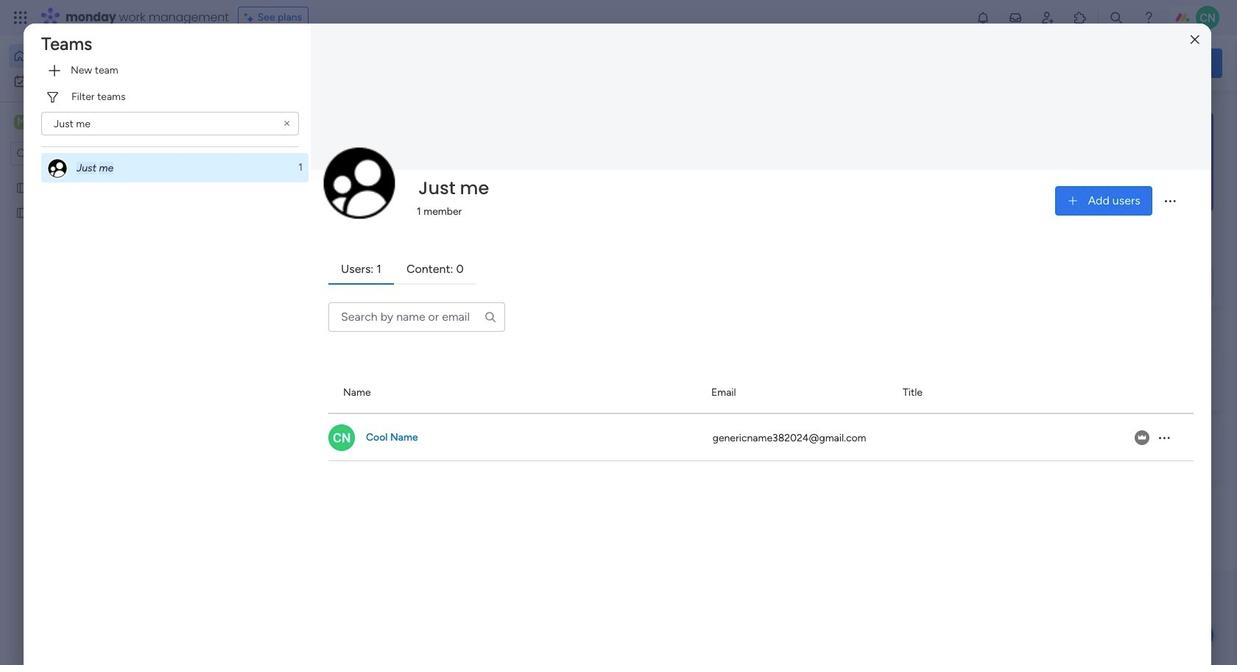 Task type: vqa. For each thing, say whether or not it's contained in the screenshot.
quick search results list box
yes



Task type: describe. For each thing, give the bounding box(es) containing it.
menu image
[[1163, 194, 1177, 208]]

search everything image
[[1109, 10, 1124, 25]]

monday marketplace image
[[1073, 10, 1088, 25]]

templates image image
[[1015, 111, 1209, 213]]

1 row from the top
[[328, 373, 1194, 414]]

notifications image
[[976, 10, 990, 25]]

Search by name or email search field
[[328, 303, 505, 332]]

invite members image
[[1041, 10, 1055, 25]]

menu image
[[1157, 431, 1172, 445]]

Search teams search field
[[41, 112, 299, 135]]

2 row from the top
[[328, 414, 1194, 462]]

clear search image
[[281, 118, 293, 130]]

add to favorites image
[[439, 269, 454, 284]]

cool name image
[[328, 425, 355, 451]]

1 tab from the left
[[328, 255, 394, 285]]

help center element
[[1001, 422, 1222, 481]]

workspace image
[[14, 114, 29, 130]]



Task type: locate. For each thing, give the bounding box(es) containing it.
component image
[[489, 292, 502, 305]]

close image
[[1191, 34, 1199, 45]]

tab list
[[328, 255, 1194, 285]]

2 tab from the left
[[394, 255, 476, 285]]

help image
[[1141, 10, 1156, 25]]

team avatar image
[[323, 146, 396, 220]]

Search in workspace field
[[31, 145, 123, 162]]

None field
[[415, 173, 493, 204]]

list box
[[0, 172, 188, 424]]

workspace selection element
[[14, 113, 123, 133]]

None search field
[[328, 303, 505, 332]]

option
[[9, 44, 179, 68], [9, 69, 179, 93], [41, 153, 309, 183], [0, 174, 188, 177]]

public board image
[[15, 205, 29, 219]]

row
[[328, 373, 1194, 414], [328, 414, 1194, 462]]

cool name image
[[1196, 6, 1219, 29]]

close recently visited image
[[228, 120, 245, 138]]

getting started element
[[1001, 352, 1222, 411]]

quick search results list box
[[228, 138, 966, 333]]

select product image
[[13, 10, 28, 25]]

public board image
[[15, 180, 29, 194]]

None search field
[[41, 112, 299, 135]]

search image
[[484, 311, 497, 324]]

see plans image
[[244, 10, 258, 26]]

grid
[[328, 373, 1194, 666]]

tab
[[328, 255, 394, 285], [394, 255, 476, 285]]

update feed image
[[1008, 10, 1023, 25]]



